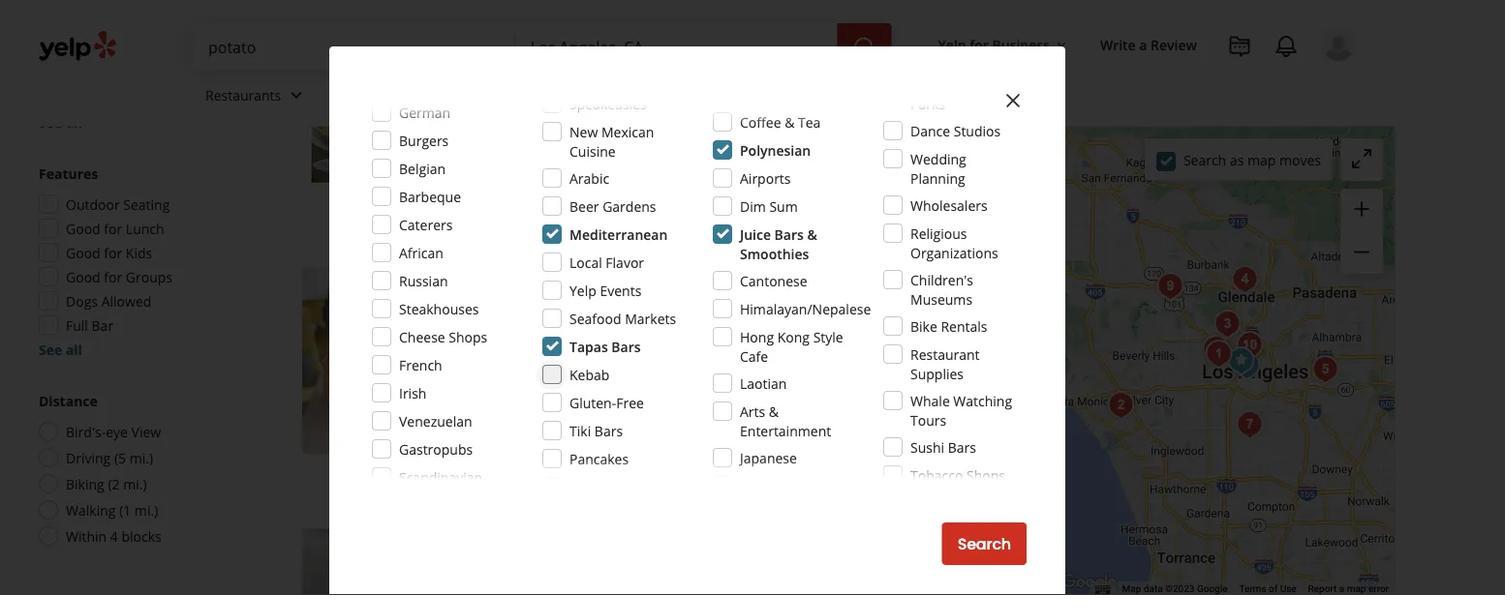 Task type: vqa. For each thing, say whether or not it's contained in the screenshot.
second 24 chevron down v2 icon from right
no



Task type: locate. For each thing, give the bounding box(es) containing it.
& for arts & entertainment
[[769, 403, 779, 421]]

outdoor for closed
[[532, 191, 580, 207]]

see all up features on the left top
[[39, 113, 82, 131]]

2 start order from the top
[[889, 451, 972, 472]]

1 good from the top
[[66, 219, 100, 238]]

0 vertical spatial seating
[[583, 191, 624, 207]]

humble potato image
[[1102, 387, 1141, 425]]

map for moves
[[1248, 151, 1276, 169]]

projects image
[[1229, 35, 1252, 58]]

0 horizontal spatial shops
[[449, 328, 488, 346]]

bike rentals
[[911, 317, 988, 336]]

outdoor down arabic
[[532, 191, 580, 207]]

bars up tobacco shops in the bottom right of the page
[[948, 438, 977, 457]]

free
[[616, 394, 644, 412]]

0 vertical spatial potato
[[638, 144, 680, 163]]

outdoor for open
[[532, 453, 580, 469]]

yelp
[[938, 35, 967, 54], [570, 281, 597, 300]]

a right report
[[1340, 584, 1345, 595]]

order
[[929, 188, 972, 210], [929, 451, 972, 472]]

sandwiches link
[[682, 330, 758, 349]]

see all button down full
[[39, 341, 82, 359]]

burgers link
[[621, 330, 674, 349]]

2 vertical spatial mi.)
[[135, 501, 158, 520]]

1 vertical spatial seating
[[583, 453, 624, 469]]

good up "good for kids"
[[66, 219, 100, 238]]

go
[[728, 387, 744, 406]]

bird's-eye view
[[66, 423, 161, 441]]

0 vertical spatial previous image
[[310, 88, 333, 111]]

search inside button
[[958, 534, 1012, 556]]

1 24 chevron down v2 image from the left
[[285, 84, 308, 107]]

2 24 chevron down v2 image from the left
[[579, 84, 603, 107]]

1 takeout from the top
[[739, 191, 785, 207]]

sushi bars
[[911, 438, 977, 457]]

2 vertical spatial potato
[[616, 268, 681, 294]]

1 horizontal spatial like
[[833, 125, 854, 143]]

1 reviews) from the top
[[679, 38, 731, 56]]

data
[[1144, 584, 1163, 595]]

see up distance
[[39, 341, 62, 359]]

mi.)
[[130, 449, 153, 468], [123, 475, 147, 494], [135, 501, 158, 520]]

bars for juice
[[775, 225, 804, 244]]

hong
[[740, 328, 774, 346]]

laotian
[[740, 374, 787, 393]]

for for lunch
[[104, 219, 122, 238]]

a inside /burger place, pay a pretty steep price for..."
[[561, 407, 568, 425]]

stands
[[82, 45, 120, 61]]

0 vertical spatial see all
[[39, 113, 82, 131]]

cantonese
[[740, 272, 808, 290]]

2 good from the top
[[66, 244, 100, 262]]

order down tours
[[929, 451, 972, 472]]

24 chevron down v2 image for auto services link
[[579, 84, 603, 107]]

map left error
[[1347, 584, 1367, 595]]

start for "i don't know, dude, when you go to a cool asian
[[889, 451, 925, 472]]

1 vertical spatial yelp
[[570, 281, 597, 300]]

a right to
[[764, 387, 771, 406]]

1 see from the top
[[39, 113, 62, 131]]

& inside arts & entertainment
[[769, 403, 779, 421]]

"i for "i quite like the fried
[[534, 125, 543, 143]]

food stands
[[51, 45, 120, 61]]

1 vertical spatial previous image
[[310, 350, 333, 373]]

0 vertical spatial takeout
[[739, 191, 785, 207]]

&
[[785, 113, 795, 131], [808, 225, 818, 244], [769, 403, 779, 421]]

24 chevron down v2 image up new at the left of the page
[[579, 84, 603, 107]]

0 horizontal spatial search
[[958, 534, 1012, 556]]

see all button up features on the left top
[[39, 113, 82, 131]]

reviews) inside 'link'
[[679, 38, 731, 56]]

for up "good for kids"
[[104, 219, 122, 238]]

louders image
[[1197, 330, 1236, 369]]

bars inside juice bars & smoothies
[[775, 225, 804, 244]]

1 slideshow element from the top
[[302, 6, 490, 193]]

japanese
[[740, 449, 797, 468]]

juice bars & smoothies
[[740, 225, 818, 263]]

2 "i from the top
[[534, 387, 543, 406]]

delivery
[[659, 191, 704, 207]]

mi.) right (1
[[135, 501, 158, 520]]

start order link up religious
[[871, 178, 991, 220]]

0 vertical spatial until
[[561, 98, 589, 116]]

0 horizontal spatial burgers
[[399, 131, 449, 150]]

burgers down markets
[[625, 331, 671, 347]]

outdoor
[[532, 191, 580, 207], [66, 195, 120, 214], [532, 453, 580, 469]]

terms
[[1240, 584, 1267, 595]]

1 start from the top
[[889, 188, 925, 210]]

start order link
[[871, 178, 991, 220], [871, 440, 991, 483]]

until up new at the left of the page
[[561, 98, 589, 116]]

like
[[582, 125, 604, 143], [833, 125, 854, 143]]

seating down arabic
[[583, 191, 624, 207]]

poutineries button
[[140, 39, 230, 68]]

3 good from the top
[[66, 268, 100, 286]]

gastropubs
[[399, 440, 473, 459]]

more link down -
[[738, 144, 774, 163]]

allowed
[[101, 292, 152, 311]]

1 horizontal spatial map
[[1347, 584, 1367, 595]]

whale
[[911, 392, 950, 410]]

2 slideshow element from the top
[[302, 268, 490, 455]]

features
[[39, 164, 98, 183]]

more link down go
[[724, 407, 759, 425]]

see for first see all button from the bottom
[[39, 341, 62, 359]]

dogs
[[66, 292, 98, 311]]

beer gardens
[[570, 197, 656, 216]]

polynesian
[[740, 141, 811, 159]]

a inside "element"
[[1140, 35, 1148, 54]]

previous image
[[310, 88, 333, 111], [310, 350, 333, 373]]

belgian
[[399, 159, 446, 178]]

see all inside see all group
[[39, 113, 82, 131]]

all up features on the left top
[[66, 113, 82, 131]]

a right pay
[[561, 407, 568, 425]]

kong
[[778, 328, 810, 346]]

0 vertical spatial burgers
[[399, 131, 449, 150]]

0 vertical spatial mi.)
[[130, 449, 153, 468]]

1 horizontal spatial yelp
[[938, 35, 967, 54]]

outdoor seating
[[66, 195, 170, 214]]

yelp up 4.3 star rating image
[[570, 281, 597, 300]]

the right the .
[[535, 6, 570, 32]]

order for "i don't know, dude, when you go to a cool asian
[[929, 451, 972, 472]]

search for search as map moves
[[1184, 151, 1227, 169]]

auto
[[491, 86, 521, 104]]

1 order from the top
[[929, 188, 972, 210]]

mi.) for walking (1 mi.)
[[135, 501, 158, 520]]

0 vertical spatial start order
[[889, 188, 972, 210]]

1 horizontal spatial 24 chevron down v2 image
[[579, 84, 603, 107]]

24 chevron down v2 image inside auto services link
[[579, 84, 603, 107]]

0 vertical spatial outdoor seating
[[532, 191, 624, 207]]

shops for tobacco shops
[[967, 467, 1006, 485]]

1 vertical spatial more link
[[724, 407, 759, 425]]

restaurants link
[[190, 70, 324, 126]]

outdoor up good for lunch
[[66, 195, 120, 214]]

bars up pm
[[612, 338, 641, 356]]

0 horizontal spatial 24 chevron down v2 image
[[285, 84, 308, 107]]

2 takeout from the top
[[739, 453, 785, 469]]

0 horizontal spatial yelp
[[570, 281, 597, 300]]

2 like from the left
[[833, 125, 854, 143]]

1 vertical spatial see all button
[[39, 341, 82, 359]]

start down tours
[[889, 451, 925, 472]]

a right write
[[1140, 35, 1148, 54]]

yelp inside the search dialog
[[570, 281, 597, 300]]

1 horizontal spatial group
[[1341, 189, 1384, 274]]

good for good for kids
[[66, 244, 100, 262]]

groups
[[126, 268, 173, 286]]

1 vertical spatial shops
[[967, 467, 1006, 485]]

1 vertical spatial search
[[958, 534, 1012, 556]]

dim sum
[[740, 197, 798, 216]]

1 outdoor seating from the top
[[532, 191, 624, 207]]

yelp up amusement
[[938, 35, 967, 54]]

takeout for 16 checkmark v2 icon on the left of dim
[[739, 191, 785, 207]]

1 see all from the top
[[39, 113, 82, 131]]

reviews) up the sandwiches
[[679, 300, 731, 318]]

write a review link
[[1093, 27, 1205, 62]]

airports
[[740, 169, 791, 187]]

16 checkmark v2 image for (231 reviews)
[[639, 190, 655, 206]]

write
[[1101, 35, 1136, 54]]

0 horizontal spatial like
[[582, 125, 604, 143]]

reviews) right '(231'
[[679, 38, 731, 56]]

24 chevron down v2 image inside restaurants link
[[285, 84, 308, 107]]

all down full
[[66, 341, 82, 359]]

& right arts
[[769, 403, 779, 421]]

0 vertical spatial order
[[929, 188, 972, 210]]

2 vertical spatial &
[[769, 403, 779, 421]]

1 all from the top
[[66, 113, 82, 131]]

search down tobacco shops in the bottom right of the page
[[958, 534, 1012, 556]]

biking
[[66, 475, 104, 494]]

0 vertical spatial map
[[1248, 151, 1276, 169]]

0 vertical spatial shops
[[449, 328, 488, 346]]

sum
[[770, 197, 798, 216]]

takeout down entertainment
[[739, 453, 785, 469]]

group
[[33, 164, 240, 359], [1341, 189, 1384, 274]]

map
[[1248, 151, 1276, 169], [1347, 584, 1367, 595]]

yelp for yelp for business
[[938, 35, 967, 54]]

2 see from the top
[[39, 341, 62, 359]]

reviews) for (733 reviews)
[[679, 300, 731, 318]]

2 reviews) from the top
[[679, 300, 731, 318]]

as
[[1230, 151, 1244, 169]]

1 see all button from the top
[[39, 113, 82, 131]]

1 seating from the top
[[583, 191, 624, 207]]

1 horizontal spatial burgers
[[625, 331, 671, 347]]

seating for 9:00
[[583, 453, 624, 469]]

fried
[[632, 125, 661, 143]]

steakhouses
[[399, 300, 479, 318]]

2 start from the top
[[889, 451, 925, 472]]

1 vertical spatial burgers
[[625, 331, 671, 347]]

1 vertical spatial &
[[808, 225, 818, 244]]

1 vertical spatial takeout
[[739, 453, 785, 469]]

24 chevron down v2 image right restaurants
[[285, 84, 308, 107]]

review
[[1151, 35, 1198, 54]]

& left tea
[[785, 113, 795, 131]]

0 vertical spatial yelp
[[938, 35, 967, 54]]

1 vertical spatial until
[[553, 360, 581, 378]]

burgers down german on the left top
[[399, 131, 449, 150]]

0 vertical spatial start order link
[[871, 178, 991, 220]]

0 vertical spatial see all button
[[39, 113, 82, 131]]

previous image for closed until 7:00 am tomorrow
[[310, 88, 333, 111]]

for..."
[[686, 407, 720, 425]]

potato down the parks
[[885, 125, 927, 143]]

potato
[[575, 6, 640, 32], [885, 125, 927, 143], [616, 268, 681, 294]]

russian
[[399, 272, 448, 290]]

start order down planning
[[889, 188, 972, 210]]

sandwiches button
[[682, 330, 758, 349]]

vans image
[[1228, 347, 1267, 386]]

(733 reviews)
[[648, 300, 731, 318]]

like right name in the top of the page
[[833, 125, 854, 143]]

all for first see all button from the bottom
[[66, 341, 82, 359]]

16 checkmark v2 image for (733 reviews)
[[720, 453, 735, 468]]

start order down tours
[[889, 451, 972, 472]]

0 vertical spatial reviews)
[[679, 38, 731, 56]]

"i up pay
[[534, 387, 543, 406]]

1 vertical spatial map
[[1347, 584, 1367, 595]]

"i up they
[[534, 125, 543, 143]]

0 vertical spatial see
[[39, 113, 62, 131]]

see all down full
[[39, 341, 82, 359]]

2 vertical spatial good
[[66, 268, 100, 286]]

potato up 4.2 link
[[575, 6, 640, 32]]

see all for first see all button from the top of the page
[[39, 113, 82, 131]]

1 vertical spatial potato
[[885, 125, 927, 143]]

dogs allowed
[[66, 292, 152, 311]]

slideshow element
[[302, 6, 490, 193], [302, 268, 490, 455]]

order down planning
[[929, 188, 972, 210]]

1 vertical spatial see
[[39, 341, 62, 359]]

american (new) button
[[513, 330, 614, 349]]

mi.) right (5
[[130, 449, 153, 468]]

a right with
[[782, 125, 790, 143]]

for left 'business'
[[970, 35, 989, 54]]

until up don't
[[553, 360, 581, 378]]

for down "good for kids"
[[104, 268, 122, 286]]

bars down "gluten-free"
[[595, 422, 623, 440]]

bars for tapas
[[612, 338, 641, 356]]

venezuelan
[[399, 412, 472, 431]]

expand map image
[[1351, 147, 1374, 170]]

1 vertical spatial "i
[[534, 387, 543, 406]]

1 horizontal spatial the
[[858, 125, 881, 143]]

mi.) for driving (5 mi.)
[[130, 449, 153, 468]]

0 horizontal spatial &
[[769, 403, 779, 421]]

mister fried potato image
[[1306, 351, 1345, 390]]

outdoor seating for "i quite like the fried
[[532, 191, 624, 207]]

map for error
[[1347, 584, 1367, 595]]

0 vertical spatial good
[[66, 219, 100, 238]]

"i
[[534, 125, 543, 143], [534, 387, 543, 406]]

1 vertical spatial outdoor seating
[[532, 453, 624, 469]]

1 start order link from the top
[[871, 178, 991, 220]]

2 start order link from the top
[[871, 440, 991, 483]]

shops right tobacco
[[967, 467, 1006, 485]]

tea
[[798, 113, 821, 131]]

2 see all from the top
[[39, 341, 82, 359]]

outdoor down the "tiki" on the left of the page
[[532, 453, 580, 469]]

1 vertical spatial all
[[66, 341, 82, 359]]

1 vertical spatial start
[[889, 451, 925, 472]]

2 all from the top
[[66, 341, 82, 359]]

angel's tijuana tacos image
[[1231, 327, 1270, 365]]

search left as
[[1184, 151, 1227, 169]]

good
[[66, 219, 100, 238], [66, 244, 100, 262], [66, 268, 100, 286]]

view
[[131, 423, 161, 441]]

pm
[[615, 360, 635, 378]]

.
[[524, 6, 530, 32]]

open
[[513, 360, 549, 378]]

seating down tiki bars
[[583, 453, 624, 469]]

more down the
[[601, 144, 635, 163]]

until for until 9:00 pm
[[553, 360, 581, 378]]

outdoor seating down the "tiki" on the left of the page
[[532, 453, 624, 469]]

mi.) for biking (2 mi.)
[[123, 475, 147, 494]]

16 checkmark v2 image
[[639, 190, 655, 206], [720, 190, 735, 206], [720, 453, 735, 468]]

tomorrow
[[648, 98, 711, 116]]

1 like from the left
[[582, 125, 604, 143]]

1 vertical spatial start order link
[[871, 440, 991, 483]]

more link
[[618, 70, 710, 126]]

yelp events
[[570, 281, 642, 300]]

potato right asian
[[843, 387, 888, 406]]

16 checkmark v2 image left japanese
[[720, 453, 735, 468]]

1 vertical spatial reviews)
[[679, 300, 731, 318]]

you
[[701, 387, 725, 406]]

potato up 4.3 link
[[616, 268, 681, 294]]

start down planning
[[889, 188, 925, 210]]

1 start order from the top
[[889, 188, 972, 210]]

option group
[[33, 391, 240, 552]]

start order link down tours
[[871, 440, 991, 483]]

mi.) right (2
[[123, 475, 147, 494]]

sack
[[645, 6, 689, 32]]

like up need
[[582, 125, 604, 143]]

0 vertical spatial slideshow element
[[302, 6, 490, 193]]

(2
[[108, 475, 120, 494]]

1 horizontal spatial &
[[785, 113, 795, 131]]

bar
[[92, 316, 113, 335]]

search button
[[942, 523, 1027, 566]]

16 checkmark v2 image left delivery at left
[[639, 190, 655, 206]]

balls--with a name like the potato sack, they need more potato items..."
[[534, 125, 962, 163]]

1 vertical spatial start order
[[889, 451, 972, 472]]

the inside balls--with a name like the potato sack, they need more potato items..."
[[858, 125, 881, 143]]

0 vertical spatial start
[[889, 188, 925, 210]]

1 vertical spatial order
[[929, 451, 972, 472]]

1 vertical spatial good
[[66, 244, 100, 262]]

outdoor seating down arabic
[[532, 191, 624, 207]]

good down good for lunch
[[66, 244, 100, 262]]

user actions element
[[923, 24, 1384, 143]]

the
[[535, 6, 570, 32], [858, 125, 881, 143]]

see all inside group
[[39, 341, 82, 359]]

0 horizontal spatial map
[[1248, 151, 1276, 169]]

None search field
[[193, 23, 896, 70]]

the right name in the top of the page
[[858, 125, 881, 143]]

0 vertical spatial "i
[[534, 125, 543, 143]]

burgers inside burgers button
[[625, 331, 671, 347]]

0 horizontal spatial potato
[[638, 144, 680, 163]]

2 previous image from the top
[[310, 350, 333, 373]]

shops down steakhouses
[[449, 328, 488, 346]]

more down go
[[724, 407, 759, 425]]

24 chevron down v2 image
[[285, 84, 308, 107], [579, 84, 603, 107]]

outdoor seating
[[532, 191, 624, 207], [532, 453, 624, 469]]

burgers button
[[621, 330, 674, 349]]

1 vertical spatial see all
[[39, 341, 82, 359]]

the baked potato image
[[1151, 267, 1190, 306]]

yelp inside "yelp for business" button
[[938, 35, 967, 54]]

1 vertical spatial the
[[858, 125, 881, 143]]

arts
[[740, 403, 766, 421]]

0 vertical spatial all
[[66, 113, 82, 131]]

place,
[[939, 387, 976, 406]]

tours
[[911, 411, 947, 430]]

cheese
[[399, 328, 445, 346]]

1 vertical spatial mi.)
[[123, 475, 147, 494]]

seafood markets
[[570, 310, 676, 328]]

1 horizontal spatial shops
[[967, 467, 1006, 485]]

potato inside balls--with a name like the potato sack, they need more potato items..."
[[638, 144, 680, 163]]

takeout down airports
[[739, 191, 785, 207]]

0 vertical spatial search
[[1184, 151, 1227, 169]]

for down good for lunch
[[104, 244, 122, 262]]

house of mash image
[[1209, 305, 1247, 344]]

see for first see all button from the top of the page
[[39, 113, 62, 131]]

takeout for 16 checkmark v2 icon related to (733 reviews)
[[739, 453, 785, 469]]

map region
[[842, 0, 1506, 596]]

1 vertical spatial slideshow element
[[302, 268, 490, 455]]

2 seating from the top
[[583, 453, 624, 469]]

map right as
[[1248, 151, 1276, 169]]

african
[[399, 244, 444, 262]]

see
[[39, 113, 62, 131], [39, 341, 62, 359]]

0 vertical spatial &
[[785, 113, 795, 131]]

potato down fried
[[638, 144, 680, 163]]

1 "i from the top
[[534, 125, 543, 143]]

2 outdoor seating from the top
[[532, 453, 624, 469]]

good up dogs
[[66, 268, 100, 286]]

start order link for "i don't know, dude, when you go to a cool asian
[[871, 440, 991, 483]]

1 previous image from the top
[[310, 88, 333, 111]]

0 horizontal spatial group
[[33, 164, 240, 359]]

0 vertical spatial the
[[535, 6, 570, 32]]

1 horizontal spatial potato
[[843, 387, 888, 406]]

2 order from the top
[[929, 451, 972, 472]]

1 horizontal spatial search
[[1184, 151, 1227, 169]]

asian
[[805, 387, 839, 406]]

see up features on the left top
[[39, 113, 62, 131]]

bars up smoothies
[[775, 225, 804, 244]]

terms of use link
[[1240, 584, 1297, 595]]

for inside button
[[970, 35, 989, 54]]

write a review
[[1101, 35, 1198, 54]]

2 horizontal spatial &
[[808, 225, 818, 244]]

& up smoothies
[[808, 225, 818, 244]]



Task type: describe. For each thing, give the bounding box(es) containing it.
with
[[752, 125, 779, 143]]

group containing features
[[33, 164, 240, 359]]

google image
[[1058, 571, 1122, 596]]

kebab
[[570, 366, 610, 384]]

until for until 7:00 am tomorrow
[[561, 98, 589, 116]]

the potato sack image
[[302, 6, 490, 193]]

tapas
[[570, 338, 608, 356]]

humble potato
[[535, 268, 681, 294]]

24 chevron down v2 image for restaurants link
[[285, 84, 308, 107]]

markets
[[625, 310, 676, 328]]

zoom in image
[[1351, 198, 1374, 221]]

wedding planning
[[911, 150, 967, 187]]

poutine brothers image
[[1231, 406, 1270, 445]]

potato inside balls--with a name like the potato sack, they need more potato items..."
[[885, 125, 927, 143]]

search dialog
[[0, 0, 1506, 596]]

start order for "i quite like the fried
[[889, 188, 972, 210]]

closed until 7:00 am tomorrow
[[513, 98, 711, 116]]

am
[[623, 98, 644, 116]]

tobacco shops
[[911, 467, 1006, 485]]

items..."
[[684, 144, 734, 163]]

humble
[[535, 268, 611, 294]]

& for coffee & tea
[[785, 113, 795, 131]]

biking (2 mi.)
[[66, 475, 147, 494]]

(231 reviews)
[[648, 38, 731, 56]]

tobacco
[[911, 467, 963, 485]]

outdoor seating for "i don't know, dude, when you go to a cool asian
[[532, 453, 624, 469]]

option group containing distance
[[33, 391, 240, 552]]

(1
[[119, 501, 131, 520]]

"i for "i don't know, dude, when you go to a cool asian potato
[[534, 387, 543, 406]]

(231
[[648, 38, 676, 56]]

barbeque
[[399, 187, 461, 206]]

when
[[663, 387, 698, 406]]

entertainment
[[740, 422, 832, 440]]

museums
[[911, 290, 973, 309]]

notifications image
[[1275, 35, 1298, 58]]

open until 9:00 pm
[[513, 360, 635, 378]]

more down -
[[738, 144, 774, 163]]

himalayan/nepalese
[[740, 300, 871, 318]]

16 chevron down v2 image
[[1054, 37, 1070, 53]]

bike
[[911, 317, 938, 336]]

scandinavian
[[399, 468, 483, 487]]

good for good for groups
[[66, 268, 100, 286]]

& inside juice bars & smoothies
[[808, 225, 818, 244]]

the potato sack link
[[535, 6, 689, 32]]

potato corner image
[[1226, 261, 1265, 299]]

bars for sushi
[[948, 438, 977, 457]]

closed
[[513, 98, 557, 116]]

bars for tiki
[[595, 422, 623, 440]]

business categories element
[[190, 70, 1356, 126]]

like inside balls--with a name like the potato sack, they need more potato items..."
[[833, 125, 854, 143]]

0 vertical spatial potato
[[575, 6, 640, 32]]

4.3 star rating image
[[513, 300, 618, 320]]

within
[[66, 528, 107, 546]]

the potato sack image
[[1200, 335, 1239, 374]]

religious
[[911, 224, 968, 243]]

0 vertical spatial more link
[[738, 144, 774, 163]]

distance
[[39, 392, 98, 410]]

for for kids
[[104, 244, 122, 262]]

caterers
[[399, 216, 453, 234]]

all for first see all button from the top of the page
[[66, 113, 82, 131]]

walking
[[66, 501, 116, 520]]

humble potato image
[[302, 268, 490, 455]]

dance
[[911, 122, 951, 140]]

4.3
[[625, 300, 645, 318]]

planning
[[911, 169, 966, 187]]

for for business
[[970, 35, 989, 54]]

shops for cheese shops
[[449, 328, 488, 346]]

parks
[[911, 94, 946, 113]]

search image
[[853, 36, 876, 59]]

don't
[[546, 387, 579, 406]]

zoom out image
[[1351, 241, 1374, 264]]

see all for first see all button from the bottom
[[39, 341, 82, 359]]

sandwiches
[[686, 331, 754, 347]]

slideshow element for open until 9:00 pm
[[302, 268, 490, 455]]

-
[[747, 125, 752, 143]]

slideshow element for closed until 7:00 am tomorrow
[[302, 6, 490, 193]]

steep
[[613, 407, 648, 425]]

16 checkmark v2 image left dim
[[720, 190, 735, 206]]

humble potato link
[[535, 268, 681, 294]]

lunch
[[126, 219, 164, 238]]

start order link for "i quite like the fried
[[871, 178, 991, 220]]

"i don't know, dude, when you go to a cool asian potato
[[534, 387, 888, 406]]

whale watching tours
[[911, 392, 1013, 430]]

french
[[399, 356, 442, 374]]

close image
[[1002, 89, 1025, 112]]

within 4 blocks
[[66, 528, 162, 546]]

pay
[[534, 407, 557, 425]]

4.2 star rating image
[[513, 38, 618, 58]]

4.2
[[625, 38, 645, 56]]

report a map error
[[1309, 584, 1389, 595]]

blocks
[[122, 528, 162, 546]]

driving
[[66, 449, 111, 468]]

/burger place, pay a pretty steep price for..."
[[534, 387, 976, 425]]

seating for 7:00
[[583, 191, 624, 207]]

search for search
[[958, 534, 1012, 556]]

1 vertical spatial potato
[[843, 387, 888, 406]]

reviews) for (231 reviews)
[[679, 38, 731, 56]]

2 see all button from the top
[[39, 341, 82, 359]]

yelp for business button
[[931, 27, 1077, 62]]

(231 reviews) link
[[648, 36, 731, 56]]

a inside balls--with a name like the potato sack, they need more potato items..."
[[782, 125, 790, 143]]

beer
[[570, 197, 599, 216]]

use
[[1281, 584, 1297, 595]]

restaurant
[[911, 345, 980, 364]]

7:00
[[593, 98, 620, 116]]

good for kids
[[66, 244, 152, 262]]

quite
[[546, 125, 579, 143]]

yelp for yelp events
[[570, 281, 597, 300]]

see all group
[[35, 0, 240, 132]]

burgers inside the search dialog
[[399, 131, 449, 150]]

services
[[524, 86, 576, 104]]

tiki
[[570, 422, 591, 440]]

for for groups
[[104, 268, 122, 286]]

children's
[[911, 271, 974, 289]]

tapas bars
[[570, 338, 641, 356]]

sack,
[[930, 125, 962, 143]]

©2023
[[1166, 584, 1195, 595]]

flavor
[[606, 253, 644, 272]]

wholesalers
[[911, 196, 988, 215]]

seating
[[123, 195, 170, 214]]

coffee & tea
[[740, 113, 821, 131]]

food
[[51, 45, 79, 61]]

juice
[[740, 225, 771, 244]]

nordstrom rack image
[[1222, 342, 1261, 381]]

previous image for open until 9:00 pm
[[310, 350, 333, 373]]

0 horizontal spatial the
[[535, 6, 570, 32]]

moves
[[1280, 151, 1322, 169]]

sushi
[[911, 438, 945, 457]]

yelp for business
[[938, 35, 1050, 54]]

tiki bars
[[570, 422, 623, 440]]

(5
[[114, 449, 126, 468]]

american (new) link
[[513, 330, 614, 349]]

keyboard shortcuts image
[[1095, 586, 1111, 595]]

start order for "i don't know, dude, when you go to a cool asian
[[889, 451, 972, 472]]

smoothies
[[740, 245, 809, 263]]

american
[[517, 331, 573, 347]]

1 . the potato sack
[[513, 6, 689, 32]]

map data ©2023 google
[[1123, 584, 1228, 595]]

good for good for lunch
[[66, 219, 100, 238]]

start for "i quite like the fried
[[889, 188, 925, 210]]

order for "i quite like the fried
[[929, 188, 972, 210]]

more inside balls--with a name like the potato sack, they need more potato items..."
[[601, 144, 635, 163]]



